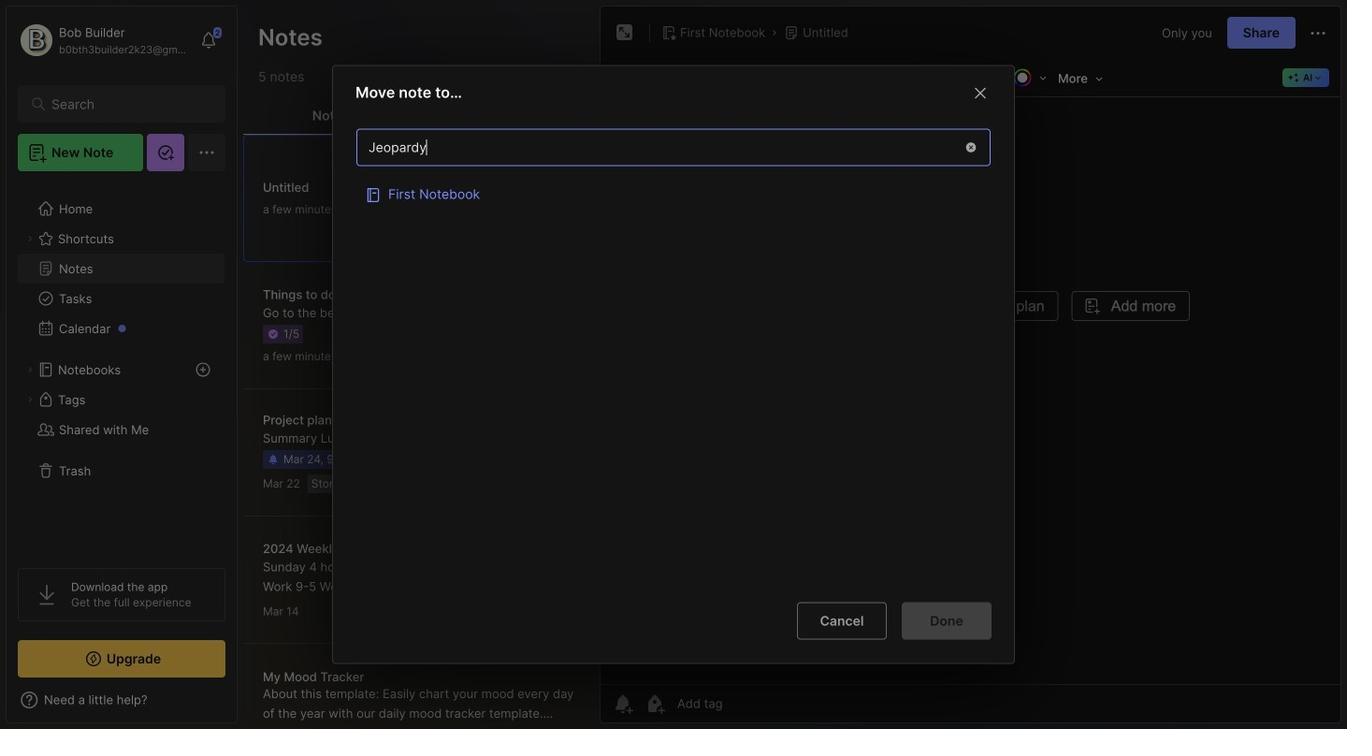 Task type: locate. For each thing, give the bounding box(es) containing it.
None search field
[[51, 93, 201, 115]]

cell inside "find a location" field
[[357, 176, 991, 213]]

close image
[[970, 82, 992, 105]]

Find a location field
[[347, 119, 1001, 588]]

tab list
[[243, 97, 594, 135]]

tree inside the main element
[[7, 183, 237, 551]]

expand tags image
[[24, 394, 36, 405]]

expand note image
[[614, 22, 637, 44]]

task image
[[640, 65, 667, 91]]

add tag image
[[644, 693, 667, 715]]

tree
[[7, 183, 237, 551]]

expand notebooks image
[[24, 364, 36, 375]]

calendar event image
[[670, 65, 696, 91]]

cell
[[357, 176, 991, 213]]

none search field inside the main element
[[51, 93, 201, 115]]

more image
[[1053, 66, 1109, 90]]



Task type: describe. For each thing, give the bounding box(es) containing it.
Note Editor text field
[[601, 96, 1341, 684]]

Search text field
[[51, 95, 201, 113]]

font family image
[[867, 66, 952, 90]]

add a reminder image
[[612, 693, 635, 715]]

font size image
[[957, 66, 1004, 90]]

font color image
[[1008, 65, 1053, 91]]

note window element
[[600, 6, 1342, 724]]

main element
[[0, 0, 243, 729]]

Find a location… text field
[[358, 132, 953, 163]]



Task type: vqa. For each thing, say whether or not it's contained in the screenshot.
tab list
yes



